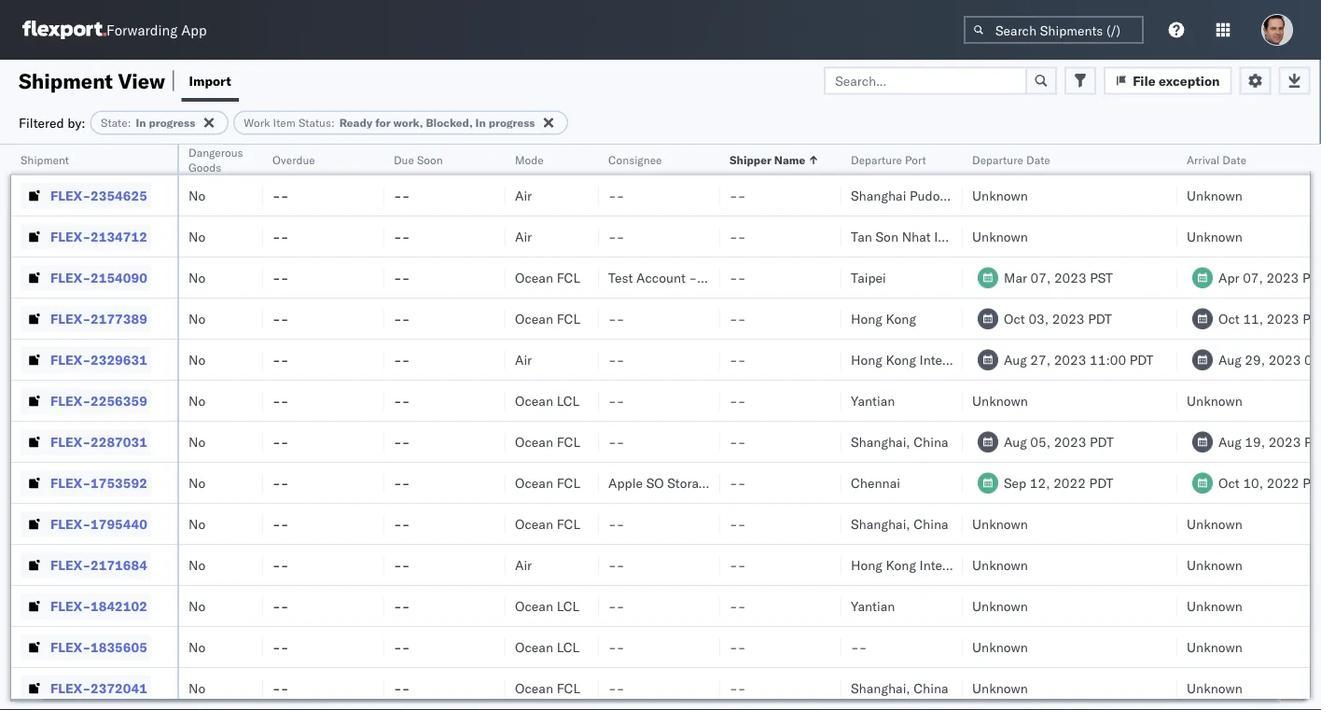 Task type: describe. For each thing, give the bounding box(es) containing it.
flex- for 1835605
[[50, 639, 91, 655]]

2023 for apr 07, 2023 pdt
[[1267, 269, 1299, 286]]

goods
[[189, 160, 221, 174]]

2022 for 10,
[[1267, 475, 1300, 491]]

blocked,
[[426, 116, 473, 130]]

shipper name button
[[720, 148, 823, 167]]

2171684
[[91, 557, 147, 573]]

resize handle column header for consignee
[[698, 145, 720, 710]]

apple
[[609, 475, 643, 491]]

flex-1835605
[[50, 639, 147, 655]]

flex- for 2134712
[[50, 228, 91, 245]]

name
[[774, 153, 806, 167]]

work
[[244, 116, 270, 130]]

flex-2354625 button
[[21, 182, 151, 209]]

oct 03, 2023 pdt
[[1004, 310, 1112, 327]]

flex- for 2177389
[[50, 310, 91, 327]]

flex-1835605 button
[[21, 634, 151, 660]]

ready
[[339, 116, 373, 130]]

2023 for aug 19, 2023 pdt
[[1269, 434, 1301, 450]]

07, for apr
[[1243, 269, 1264, 286]]

2 progress from the left
[[489, 116, 535, 130]]

ocean lcl for flex-1842102
[[515, 598, 580, 614]]

11,
[[1244, 310, 1264, 327]]

test account - axon
[[609, 269, 731, 286]]

resize handle column header for mode
[[577, 145, 599, 710]]

ocean for 1753592
[[515, 475, 553, 491]]

ocean fcl for oct 03, 2023 pdt
[[515, 310, 581, 327]]

flex-2372041
[[50, 680, 147, 696]]

date for departure date
[[1027, 153, 1051, 167]]

1 progress from the left
[[149, 116, 195, 130]]

import button
[[182, 60, 239, 102]]

2022 for 12,
[[1054, 475, 1086, 491]]

ocean for 2177389
[[515, 310, 553, 327]]

account
[[637, 269, 686, 286]]

flex-2329631 button
[[21, 347, 151, 373]]

departure for departure date
[[972, 153, 1024, 167]]

02:
[[1305, 351, 1322, 368]]

Search Shipments (/) text field
[[964, 16, 1144, 44]]

shanghai, china for flex-2287031
[[851, 434, 949, 450]]

flex-2134712 button
[[21, 224, 151, 250]]

aug 19, 2023 pdt
[[1219, 434, 1322, 450]]

use)
[[776, 475, 809, 491]]

arrival date button
[[1178, 148, 1322, 167]]

2177389
[[91, 310, 147, 327]]

for
[[375, 116, 391, 130]]

flex- for 2171684
[[50, 557, 91, 573]]

mode button
[[506, 148, 581, 167]]

date for arrival date
[[1223, 153, 1247, 167]]

flex-2372041 button
[[21, 675, 151, 701]]

aug 29, 2023 02:
[[1219, 351, 1322, 368]]

6 ocean fcl from the top
[[515, 680, 581, 696]]

due soon
[[394, 153, 443, 167]]

1 : from the left
[[128, 116, 131, 130]]

flex-1753592 button
[[21, 470, 151, 496]]

flex- for 2256359
[[50, 392, 91, 409]]

ocean for 1795440
[[515, 516, 553, 532]]

sep 12, 2022 pdt
[[1004, 475, 1114, 491]]

air for flex-2171684
[[515, 557, 532, 573]]

shipment button
[[11, 148, 159, 167]]

not
[[747, 475, 773, 491]]

test
[[609, 269, 633, 286]]

ocean for 1842102
[[515, 598, 553, 614]]

air for flex-2134712
[[515, 228, 532, 245]]

shanghai, for flex-2287031
[[851, 434, 911, 450]]

2287031
[[91, 434, 147, 450]]

shipment for shipment
[[21, 153, 69, 167]]

(do
[[716, 475, 743, 491]]

shipment for shipment view
[[19, 68, 113, 93]]

pdt right 11:00
[[1130, 351, 1154, 368]]

29,
[[1245, 351, 1266, 368]]

2023 for aug 05, 2023 pdt
[[1054, 434, 1087, 450]]

ocean for 2287031
[[515, 434, 553, 450]]

flexport. image
[[22, 21, 106, 39]]

import
[[189, 72, 231, 89]]

ocean lcl for flex-2256359
[[515, 392, 580, 409]]

flex-1842102 button
[[21, 593, 151, 619]]

flex- for 1795440
[[50, 516, 91, 532]]

file exception
[[1133, 72, 1220, 89]]

pdt for oct 10, 2022 pdt
[[1303, 475, 1322, 491]]

oct 10, 2022 pdt
[[1219, 475, 1322, 491]]

flex-2177389 button
[[21, 306, 151, 332]]

no for flex-2154090
[[189, 269, 206, 286]]

11:00
[[1090, 351, 1127, 368]]

departure port
[[851, 153, 926, 167]]

sep
[[1004, 475, 1027, 491]]

27,
[[1031, 351, 1051, 368]]

no for flex-2354625
[[189, 187, 206, 203]]

forwarding
[[106, 21, 178, 39]]

arrival
[[1187, 153, 1220, 167]]

03,
[[1029, 310, 1049, 327]]

hong
[[851, 310, 883, 327]]

item
[[273, 116, 296, 130]]

no for flex-1795440
[[189, 516, 206, 532]]

work,
[[393, 116, 423, 130]]

dangerous goods
[[189, 145, 243, 174]]

china for flex-1795440
[[914, 516, 949, 532]]

resize handle column header for dangerous goods
[[241, 145, 263, 710]]

aug for aug 05, 2023 pdt
[[1004, 434, 1027, 450]]

flex-2256359 button
[[21, 388, 151, 414]]

19,
[[1245, 434, 1266, 450]]

6 fcl from the top
[[557, 680, 581, 696]]

flex- for 2154090
[[50, 269, 91, 286]]

lcl for flex-1842102
[[557, 598, 580, 614]]

no for flex-2256359
[[189, 392, 206, 409]]

4 resize handle column header from the left
[[483, 145, 506, 710]]

flex-2287031
[[50, 434, 147, 450]]

05,
[[1031, 434, 1051, 450]]

overdue
[[273, 153, 315, 167]]

aug for aug 19, 2023 pdt
[[1219, 434, 1242, 450]]

dangerous goods button
[[179, 141, 256, 175]]

air for flex-2329631
[[515, 351, 532, 368]]

2354625
[[91, 187, 147, 203]]

pdt for sep 12, 2022 pdt
[[1090, 475, 1114, 491]]

shipper name
[[730, 153, 806, 167]]

aug for aug 27, 2023 11:00 pdt
[[1004, 351, 1027, 368]]

1835605
[[91, 639, 147, 655]]

ocean for 2256359
[[515, 392, 553, 409]]

lcl for flex-2256359
[[557, 392, 580, 409]]

shanghai, for flex-2372041
[[851, 680, 911, 696]]

no for flex-2177389
[[189, 310, 206, 327]]

1 in from the left
[[136, 116, 146, 130]]

departure date
[[972, 153, 1051, 167]]

flex-1842102
[[50, 598, 147, 614]]

1795440
[[91, 516, 147, 532]]

mar 07, 2023 pst
[[1004, 269, 1113, 286]]

consignee
[[609, 153, 662, 167]]

pdt for aug 05, 2023 pdt
[[1090, 434, 1114, 450]]

pdt for oct 03, 2023 pdt
[[1088, 310, 1112, 327]]

aug 05, 2023 pdt
[[1004, 434, 1114, 450]]

2154090
[[91, 269, 147, 286]]

1842102
[[91, 598, 147, 614]]

so
[[646, 475, 664, 491]]

2329631
[[91, 351, 147, 368]]

flex-2134712
[[50, 228, 147, 245]]

departure port button
[[842, 148, 944, 167]]

departure for departure port
[[851, 153, 902, 167]]



Task type: locate. For each thing, give the bounding box(es) containing it.
flex- down flex-2354625 button
[[50, 228, 91, 245]]

2 07, from the left
[[1243, 269, 1264, 286]]

date inside the arrival date button
[[1223, 153, 1247, 167]]

fcl for mar
[[557, 269, 581, 286]]

no for flex-1842102
[[189, 598, 206, 614]]

5 fcl from the top
[[557, 516, 581, 532]]

consignee button
[[599, 148, 702, 167]]

2 2022 from the left
[[1267, 475, 1300, 491]]

progress
[[149, 116, 195, 130], [489, 116, 535, 130]]

air for flex-2354625
[[515, 187, 532, 203]]

no for flex-1835605
[[189, 639, 206, 655]]

shanghai, for flex-1795440
[[851, 516, 911, 532]]

2023 for oct 11, 2023 pdt
[[1267, 310, 1300, 327]]

flex-2171684 button
[[21, 552, 151, 578]]

1 vertical spatial china
[[914, 516, 949, 532]]

10 no from the top
[[189, 557, 206, 573]]

10 flex- from the top
[[50, 557, 91, 573]]

flex- for 2287031
[[50, 434, 91, 450]]

flex-1795440
[[50, 516, 147, 532]]

oct for oct 11, 2023 pdt
[[1219, 310, 1240, 327]]

6 resize handle column header from the left
[[698, 145, 720, 710]]

7 flex- from the top
[[50, 434, 91, 450]]

flex- down flex-1842102 button
[[50, 639, 91, 655]]

shanghai, china for flex-2372041
[[851, 680, 949, 696]]

0 vertical spatial shanghai,
[[851, 434, 911, 450]]

shipment up 'by:'
[[19, 68, 113, 93]]

app
[[181, 21, 207, 39]]

2 in from the left
[[476, 116, 486, 130]]

shipper
[[730, 153, 772, 167]]

1 vertical spatial shipment
[[21, 153, 69, 167]]

axon
[[701, 269, 731, 286]]

oct left 11,
[[1219, 310, 1240, 327]]

2023 right 19,
[[1269, 434, 1301, 450]]

1 horizontal spatial in
[[476, 116, 486, 130]]

2023 left pst
[[1055, 269, 1087, 286]]

2023 right the 27,
[[1054, 351, 1087, 368]]

lcl
[[557, 392, 580, 409], [557, 598, 580, 614], [557, 639, 580, 655]]

shipment inside shipment button
[[21, 153, 69, 167]]

storage
[[667, 475, 713, 491]]

0 horizontal spatial date
[[1027, 153, 1051, 167]]

flex-2171684
[[50, 557, 147, 573]]

dangerous
[[189, 145, 243, 159]]

no for flex-2372041
[[189, 680, 206, 696]]

no
[[189, 187, 206, 203], [189, 228, 206, 245], [189, 269, 206, 286], [189, 310, 206, 327], [189, 351, 206, 368], [189, 392, 206, 409], [189, 434, 206, 450], [189, 475, 206, 491], [189, 516, 206, 532], [189, 557, 206, 573], [189, 598, 206, 614], [189, 639, 206, 655], [189, 680, 206, 696]]

6 no from the top
[[189, 392, 206, 409]]

2 shanghai, china from the top
[[851, 516, 949, 532]]

0 vertical spatial shipment
[[19, 68, 113, 93]]

2 vertical spatial shanghai, china
[[851, 680, 949, 696]]

3 resize handle column header from the left
[[362, 145, 385, 710]]

7 no from the top
[[189, 434, 206, 450]]

forwarding app link
[[22, 21, 207, 39]]

5 ocean fcl from the top
[[515, 516, 581, 532]]

2 vertical spatial ocean lcl
[[515, 639, 580, 655]]

2022
[[1054, 475, 1086, 491], [1267, 475, 1300, 491]]

1 horizontal spatial date
[[1223, 153, 1247, 167]]

0 vertical spatial lcl
[[557, 392, 580, 409]]

2 no from the top
[[189, 228, 206, 245]]

2 shanghai, from the top
[[851, 516, 911, 532]]

1 horizontal spatial departure
[[972, 153, 1024, 167]]

10,
[[1244, 475, 1264, 491]]

0 horizontal spatial progress
[[149, 116, 195, 130]]

4 flex- from the top
[[50, 310, 91, 327]]

4 no from the top
[[189, 310, 206, 327]]

1 2022 from the left
[[1054, 475, 1086, 491]]

2 fcl from the top
[[557, 310, 581, 327]]

departure left 'port' on the top right of the page
[[851, 153, 902, 167]]

shanghai, china
[[851, 434, 949, 450], [851, 516, 949, 532], [851, 680, 949, 696]]

1 china from the top
[[914, 434, 949, 450]]

8 resize handle column header from the left
[[941, 145, 963, 710]]

yantian
[[851, 392, 895, 409], [851, 598, 895, 614]]

no for flex-1753592
[[189, 475, 206, 491]]

china for flex-2287031
[[914, 434, 949, 450]]

flex- down the 'flex-2171684' button
[[50, 598, 91, 614]]

oct left 10,
[[1219, 475, 1240, 491]]

2023 for oct 03, 2023 pdt
[[1053, 310, 1085, 327]]

2023 right 11,
[[1267, 310, 1300, 327]]

2022 right 12,
[[1054, 475, 1086, 491]]

1 vertical spatial shanghai,
[[851, 516, 911, 532]]

:
[[128, 116, 131, 130], [331, 116, 335, 130]]

in right state
[[136, 116, 146, 130]]

11 flex- from the top
[[50, 598, 91, 614]]

pdt for aug 19, 2023 pdt
[[1305, 434, 1322, 450]]

-
[[273, 187, 281, 203], [281, 187, 289, 203], [394, 187, 402, 203], [402, 187, 410, 203], [609, 187, 617, 203], [617, 187, 625, 203], [730, 187, 738, 203], [738, 187, 746, 203], [273, 228, 281, 245], [281, 228, 289, 245], [394, 228, 402, 245], [402, 228, 410, 245], [609, 228, 617, 245], [617, 228, 625, 245], [730, 228, 738, 245], [738, 228, 746, 245], [273, 269, 281, 286], [281, 269, 289, 286], [394, 269, 402, 286], [402, 269, 410, 286], [689, 269, 697, 286], [730, 269, 738, 286], [738, 269, 746, 286], [273, 310, 281, 327], [281, 310, 289, 327], [394, 310, 402, 327], [402, 310, 410, 327], [609, 310, 617, 327], [617, 310, 625, 327], [730, 310, 738, 327], [738, 310, 746, 327], [273, 351, 281, 368], [281, 351, 289, 368], [394, 351, 402, 368], [402, 351, 410, 368], [609, 351, 617, 368], [617, 351, 625, 368], [730, 351, 738, 368], [738, 351, 746, 368], [273, 392, 281, 409], [281, 392, 289, 409], [394, 392, 402, 409], [402, 392, 410, 409], [609, 392, 617, 409], [617, 392, 625, 409], [730, 392, 738, 409], [738, 392, 746, 409], [273, 434, 281, 450], [281, 434, 289, 450], [394, 434, 402, 450], [402, 434, 410, 450], [609, 434, 617, 450], [617, 434, 625, 450], [730, 434, 738, 450], [738, 434, 746, 450], [273, 475, 281, 491], [281, 475, 289, 491], [394, 475, 402, 491], [402, 475, 410, 491], [730, 475, 738, 491], [738, 475, 746, 491], [273, 516, 281, 532], [281, 516, 289, 532], [394, 516, 402, 532], [402, 516, 410, 532], [609, 516, 617, 532], [617, 516, 625, 532], [730, 516, 738, 532], [738, 516, 746, 532], [273, 557, 281, 573], [281, 557, 289, 573], [394, 557, 402, 573], [402, 557, 410, 573], [609, 557, 617, 573], [617, 557, 625, 573], [730, 557, 738, 573], [738, 557, 746, 573], [273, 598, 281, 614], [281, 598, 289, 614], [394, 598, 402, 614], [402, 598, 410, 614], [609, 598, 617, 614], [617, 598, 625, 614], [730, 598, 738, 614], [738, 598, 746, 614], [273, 639, 281, 655], [281, 639, 289, 655], [394, 639, 402, 655], [402, 639, 410, 655], [609, 639, 617, 655], [617, 639, 625, 655], [730, 639, 738, 655], [738, 639, 746, 655], [851, 639, 859, 655], [859, 639, 867, 655], [273, 680, 281, 696], [281, 680, 289, 696], [394, 680, 402, 696], [402, 680, 410, 696], [609, 680, 617, 696], [617, 680, 625, 696], [730, 680, 738, 696], [738, 680, 746, 696]]

apr
[[1219, 269, 1240, 286]]

ocean fcl
[[515, 269, 581, 286], [515, 310, 581, 327], [515, 434, 581, 450], [515, 475, 581, 491], [515, 516, 581, 532], [515, 680, 581, 696]]

ocean fcl for mar 07, 2023 pst
[[515, 269, 581, 286]]

07, right the apr
[[1243, 269, 1264, 286]]

flex- for 1753592
[[50, 475, 91, 491]]

oct for oct 03, 2023 pdt
[[1004, 310, 1025, 327]]

Search... text field
[[824, 67, 1028, 95]]

yantian for flex-1842102
[[851, 598, 895, 614]]

1 horizontal spatial 2022
[[1267, 475, 1300, 491]]

1 horizontal spatial :
[[331, 116, 335, 130]]

3 shanghai, china from the top
[[851, 680, 949, 696]]

2023 right 05,
[[1054, 434, 1087, 450]]

1 horizontal spatial progress
[[489, 116, 535, 130]]

9 flex- from the top
[[50, 516, 91, 532]]

07, for mar
[[1031, 269, 1051, 286]]

12,
[[1030, 475, 1050, 491]]

flex- for 2329631
[[50, 351, 91, 368]]

13 no from the top
[[189, 680, 206, 696]]

2 resize handle column header from the left
[[241, 145, 263, 710]]

shipment
[[19, 68, 113, 93], [21, 153, 69, 167]]

lcl for flex-1835605
[[557, 639, 580, 655]]

12 no from the top
[[189, 639, 206, 655]]

no for flex-2329631
[[189, 351, 206, 368]]

hong kong
[[851, 310, 916, 327]]

2 ocean lcl from the top
[[515, 598, 580, 614]]

china for flex-2372041
[[914, 680, 949, 696]]

flex-1795440 button
[[21, 511, 151, 537]]

1 ocean from the top
[[515, 269, 553, 286]]

pdt for oct 11, 2023 pdt
[[1303, 310, 1322, 327]]

resize handle column header for shipper name
[[819, 145, 842, 710]]

2 flex- from the top
[[50, 228, 91, 245]]

fcl for oct
[[557, 310, 581, 327]]

flex- down flex-2134712 button
[[50, 269, 91, 286]]

1 shanghai, from the top
[[851, 434, 911, 450]]

2 : from the left
[[331, 116, 335, 130]]

pdt right 10,
[[1303, 475, 1322, 491]]

departure date button
[[963, 148, 1159, 167]]

0 vertical spatial shanghai, china
[[851, 434, 949, 450]]

2256359
[[91, 392, 147, 409]]

air
[[515, 187, 532, 203], [515, 228, 532, 245], [515, 351, 532, 368], [515, 557, 532, 573]]

flex- down "flex-2287031" button in the bottom of the page
[[50, 475, 91, 491]]

flex-2256359
[[50, 392, 147, 409]]

pdt for apr 07, 2023 pdt
[[1303, 269, 1322, 286]]

3 china from the top
[[914, 680, 949, 696]]

no for flex-2287031
[[189, 434, 206, 450]]

--
[[273, 187, 289, 203], [394, 187, 410, 203], [609, 187, 625, 203], [730, 187, 746, 203], [273, 228, 289, 245], [394, 228, 410, 245], [609, 228, 625, 245], [730, 228, 746, 245], [273, 269, 289, 286], [394, 269, 410, 286], [730, 269, 746, 286], [273, 310, 289, 327], [394, 310, 410, 327], [609, 310, 625, 327], [730, 310, 746, 327], [273, 351, 289, 368], [394, 351, 410, 368], [609, 351, 625, 368], [730, 351, 746, 368], [273, 392, 289, 409], [394, 392, 410, 409], [609, 392, 625, 409], [730, 392, 746, 409], [273, 434, 289, 450], [394, 434, 410, 450], [609, 434, 625, 450], [730, 434, 746, 450], [273, 475, 289, 491], [394, 475, 410, 491], [730, 475, 746, 491], [273, 516, 289, 532], [394, 516, 410, 532], [609, 516, 625, 532], [730, 516, 746, 532], [273, 557, 289, 573], [394, 557, 410, 573], [609, 557, 625, 573], [730, 557, 746, 573], [273, 598, 289, 614], [394, 598, 410, 614], [609, 598, 625, 614], [730, 598, 746, 614], [273, 639, 289, 655], [394, 639, 410, 655], [609, 639, 625, 655], [730, 639, 746, 655], [851, 639, 867, 655], [273, 680, 289, 696], [394, 680, 410, 696], [609, 680, 625, 696], [730, 680, 746, 696]]

progress down view
[[149, 116, 195, 130]]

ocean for 2372041
[[515, 680, 553, 696]]

oct left 03,
[[1004, 310, 1025, 327]]

flex- down flex-1795440 button
[[50, 557, 91, 573]]

flex- down flex-2154090 button
[[50, 310, 91, 327]]

oct for oct 10, 2022 pdt
[[1219, 475, 1240, 491]]

resize handle column header for departure date
[[1155, 145, 1178, 710]]

4 air from the top
[[515, 557, 532, 573]]

2023
[[1055, 269, 1087, 286], [1267, 269, 1299, 286], [1053, 310, 1085, 327], [1267, 310, 1300, 327], [1054, 351, 1087, 368], [1269, 351, 1301, 368], [1054, 434, 1087, 450], [1269, 434, 1301, 450]]

view
[[118, 68, 165, 93]]

state : in progress
[[101, 116, 195, 130]]

9 ocean from the top
[[515, 680, 553, 696]]

3 ocean lcl from the top
[[515, 639, 580, 655]]

2 lcl from the top
[[557, 598, 580, 614]]

aug left 05,
[[1004, 434, 1027, 450]]

3 no from the top
[[189, 269, 206, 286]]

0 horizontal spatial departure
[[851, 153, 902, 167]]

2023 for aug 29, 2023 02:
[[1269, 351, 1301, 368]]

unknown
[[972, 187, 1028, 203], [1187, 187, 1243, 203], [972, 228, 1028, 245], [1187, 228, 1243, 245], [972, 392, 1028, 409], [1187, 392, 1243, 409], [972, 516, 1028, 532], [1187, 516, 1243, 532], [972, 557, 1028, 573], [1187, 557, 1243, 573], [972, 598, 1028, 614], [1187, 598, 1243, 614], [972, 639, 1028, 655], [1187, 639, 1243, 655], [972, 680, 1028, 696], [1187, 680, 1243, 696]]

progress up mode at the top left of page
[[489, 116, 535, 130]]

aug 27, 2023 11:00 pdt
[[1004, 351, 1154, 368]]

date inside departure date button
[[1027, 153, 1051, 167]]

mar
[[1004, 269, 1028, 286]]

kong
[[886, 310, 916, 327]]

taipei
[[851, 269, 886, 286]]

flex- down the flex-2329631 button
[[50, 392, 91, 409]]

0 horizontal spatial in
[[136, 116, 146, 130]]

ocean fcl for sep 12, 2022 pdt
[[515, 475, 581, 491]]

2 date from the left
[[1223, 153, 1247, 167]]

3 flex- from the top
[[50, 269, 91, 286]]

chennai
[[851, 475, 901, 491]]

1 departure from the left
[[851, 153, 902, 167]]

forwarding app
[[106, 21, 207, 39]]

: left ready
[[331, 116, 335, 130]]

1 resize handle column header from the left
[[155, 145, 177, 710]]

in right blocked,
[[476, 116, 486, 130]]

china
[[914, 434, 949, 450], [914, 516, 949, 532], [914, 680, 949, 696]]

shanghai,
[[851, 434, 911, 450], [851, 516, 911, 532], [851, 680, 911, 696]]

1 date from the left
[[1027, 153, 1051, 167]]

status
[[299, 116, 331, 130]]

pdt up 'sep 12, 2022 pdt'
[[1090, 434, 1114, 450]]

2023 right 03,
[[1053, 310, 1085, 327]]

ocean for 2154090
[[515, 269, 553, 286]]

3 ocean from the top
[[515, 392, 553, 409]]

1 ocean fcl from the top
[[515, 269, 581, 286]]

flex-2287031 button
[[21, 429, 151, 455]]

2 china from the top
[[914, 516, 949, 532]]

flex-2177389
[[50, 310, 147, 327]]

5 resize handle column header from the left
[[577, 145, 599, 710]]

6 flex- from the top
[[50, 392, 91, 409]]

4 fcl from the top
[[557, 475, 581, 491]]

1 lcl from the top
[[557, 392, 580, 409]]

flex-2154090 button
[[21, 265, 151, 291]]

aug left 19,
[[1219, 434, 1242, 450]]

departure
[[851, 153, 902, 167], [972, 153, 1024, 167]]

3 lcl from the top
[[557, 639, 580, 655]]

3 fcl from the top
[[557, 434, 581, 450]]

resize handle column header
[[155, 145, 177, 710], [241, 145, 263, 710], [362, 145, 385, 710], [483, 145, 506, 710], [577, 145, 599, 710], [698, 145, 720, 710], [819, 145, 842, 710], [941, 145, 963, 710], [1155, 145, 1178, 710]]

1 vertical spatial yantian
[[851, 598, 895, 614]]

0 vertical spatial yantian
[[851, 392, 895, 409]]

fcl for aug
[[557, 434, 581, 450]]

3 ocean fcl from the top
[[515, 434, 581, 450]]

shipment view
[[19, 68, 165, 93]]

5 ocean from the top
[[515, 475, 553, 491]]

9 resize handle column header from the left
[[1155, 145, 1178, 710]]

6 ocean from the top
[[515, 516, 553, 532]]

departure inside button
[[972, 153, 1024, 167]]

2023 for mar 07, 2023 pst
[[1055, 269, 1087, 286]]

ocean for 1835605
[[515, 639, 553, 655]]

flex- for 1842102
[[50, 598, 91, 614]]

2 departure from the left
[[972, 153, 1024, 167]]

0 horizontal spatial 2022
[[1054, 475, 1086, 491]]

3 air from the top
[[515, 351, 532, 368]]

5 no from the top
[[189, 351, 206, 368]]

flex- down flex-2177389 button
[[50, 351, 91, 368]]

1 flex- from the top
[[50, 187, 91, 203]]

pdt right 19,
[[1305, 434, 1322, 450]]

filtered
[[19, 114, 64, 131]]

arrival date
[[1187, 153, 1247, 167]]

aug for aug 29, 2023 02:
[[1219, 351, 1242, 368]]

flex-
[[50, 187, 91, 203], [50, 228, 91, 245], [50, 269, 91, 286], [50, 310, 91, 327], [50, 351, 91, 368], [50, 392, 91, 409], [50, 434, 91, 450], [50, 475, 91, 491], [50, 516, 91, 532], [50, 557, 91, 573], [50, 598, 91, 614], [50, 639, 91, 655], [50, 680, 91, 696]]

pdt down pst
[[1088, 310, 1112, 327]]

1 fcl from the top
[[557, 269, 581, 286]]

pdt up oct 11, 2023 pdt
[[1303, 269, 1322, 286]]

2 ocean fcl from the top
[[515, 310, 581, 327]]

flex- for 2372041
[[50, 680, 91, 696]]

0 horizontal spatial 07,
[[1031, 269, 1051, 286]]

1 yantian from the top
[[851, 392, 895, 409]]

flex- for 2354625
[[50, 187, 91, 203]]

2023 for aug 27, 2023 11:00 pdt
[[1054, 351, 1087, 368]]

no for flex-2134712
[[189, 228, 206, 245]]

ocean fcl for aug 05, 2023 pdt
[[515, 434, 581, 450]]

11 no from the top
[[189, 598, 206, 614]]

flex- down flex-2256359 button
[[50, 434, 91, 450]]

1 ocean lcl from the top
[[515, 392, 580, 409]]

pdt up 02:
[[1303, 310, 1322, 327]]

4 ocean fcl from the top
[[515, 475, 581, 491]]

2023 up oct 11, 2023 pdt
[[1267, 269, 1299, 286]]

by:
[[67, 114, 85, 131]]

1 vertical spatial shanghai, china
[[851, 516, 949, 532]]

1 no from the top
[[189, 187, 206, 203]]

12 flex- from the top
[[50, 639, 91, 655]]

2022 right 10,
[[1267, 475, 1300, 491]]

7 resize handle column header from the left
[[819, 145, 842, 710]]

07, right mar
[[1031, 269, 1051, 286]]

departure inside button
[[851, 153, 902, 167]]

0 horizontal spatial :
[[128, 116, 131, 130]]

5 flex- from the top
[[50, 351, 91, 368]]

1 07, from the left
[[1031, 269, 1051, 286]]

4 ocean from the top
[[515, 434, 553, 450]]

1 vertical spatial ocean lcl
[[515, 598, 580, 614]]

1 air from the top
[[515, 187, 532, 203]]

2 vertical spatial china
[[914, 680, 949, 696]]

8 flex- from the top
[[50, 475, 91, 491]]

no for flex-2171684
[[189, 557, 206, 573]]

ocean
[[515, 269, 553, 286], [515, 310, 553, 327], [515, 392, 553, 409], [515, 434, 553, 450], [515, 475, 553, 491], [515, 516, 553, 532], [515, 598, 553, 614], [515, 639, 553, 655], [515, 680, 553, 696]]

2 air from the top
[[515, 228, 532, 245]]

8 ocean from the top
[[515, 639, 553, 655]]

13 flex- from the top
[[50, 680, 91, 696]]

9 no from the top
[[189, 516, 206, 532]]

flex- down flex-1753592 button
[[50, 516, 91, 532]]

oct 11, 2023 pdt
[[1219, 310, 1322, 327]]

7 ocean from the top
[[515, 598, 553, 614]]

yantian for flex-2256359
[[851, 392, 895, 409]]

2 yantian from the top
[[851, 598, 895, 614]]

1 horizontal spatial 07,
[[1243, 269, 1264, 286]]

pdt down aug 05, 2023 pdt
[[1090, 475, 1114, 491]]

2372041
[[91, 680, 147, 696]]

fcl for sep
[[557, 475, 581, 491]]

soon
[[417, 153, 443, 167]]

ocean lcl for flex-1835605
[[515, 639, 580, 655]]

: down view
[[128, 116, 131, 130]]

shipment down filtered
[[21, 153, 69, 167]]

flex- down shipment button
[[50, 187, 91, 203]]

shanghai, china for flex-1795440
[[851, 516, 949, 532]]

resize handle column header for shipment
[[155, 145, 177, 710]]

3 shanghai, from the top
[[851, 680, 911, 696]]

aug left 29,
[[1219, 351, 1242, 368]]

flex-2329631
[[50, 351, 147, 368]]

1 vertical spatial lcl
[[557, 598, 580, 614]]

0 vertical spatial ocean lcl
[[515, 392, 580, 409]]

8 no from the top
[[189, 475, 206, 491]]

pdt
[[1303, 269, 1322, 286], [1088, 310, 1112, 327], [1303, 310, 1322, 327], [1130, 351, 1154, 368], [1090, 434, 1114, 450], [1305, 434, 1322, 450], [1090, 475, 1114, 491], [1303, 475, 1322, 491]]

0 vertical spatial china
[[914, 434, 949, 450]]

2 vertical spatial shanghai,
[[851, 680, 911, 696]]

1 shanghai, china from the top
[[851, 434, 949, 450]]

flex- down "flex-1835605" button
[[50, 680, 91, 696]]

aug left the 27,
[[1004, 351, 1027, 368]]

2023 left 02:
[[1269, 351, 1301, 368]]

2 ocean from the top
[[515, 310, 553, 327]]

departure right 'port' on the top right of the page
[[972, 153, 1024, 167]]

2 vertical spatial lcl
[[557, 639, 580, 655]]

2134712
[[91, 228, 147, 245]]

aug
[[1004, 351, 1027, 368], [1219, 351, 1242, 368], [1004, 434, 1027, 450], [1219, 434, 1242, 450]]

resize handle column header for departure port
[[941, 145, 963, 710]]

mode
[[515, 153, 544, 167]]



Task type: vqa. For each thing, say whether or not it's contained in the screenshot.
FLEX-2354625
yes



